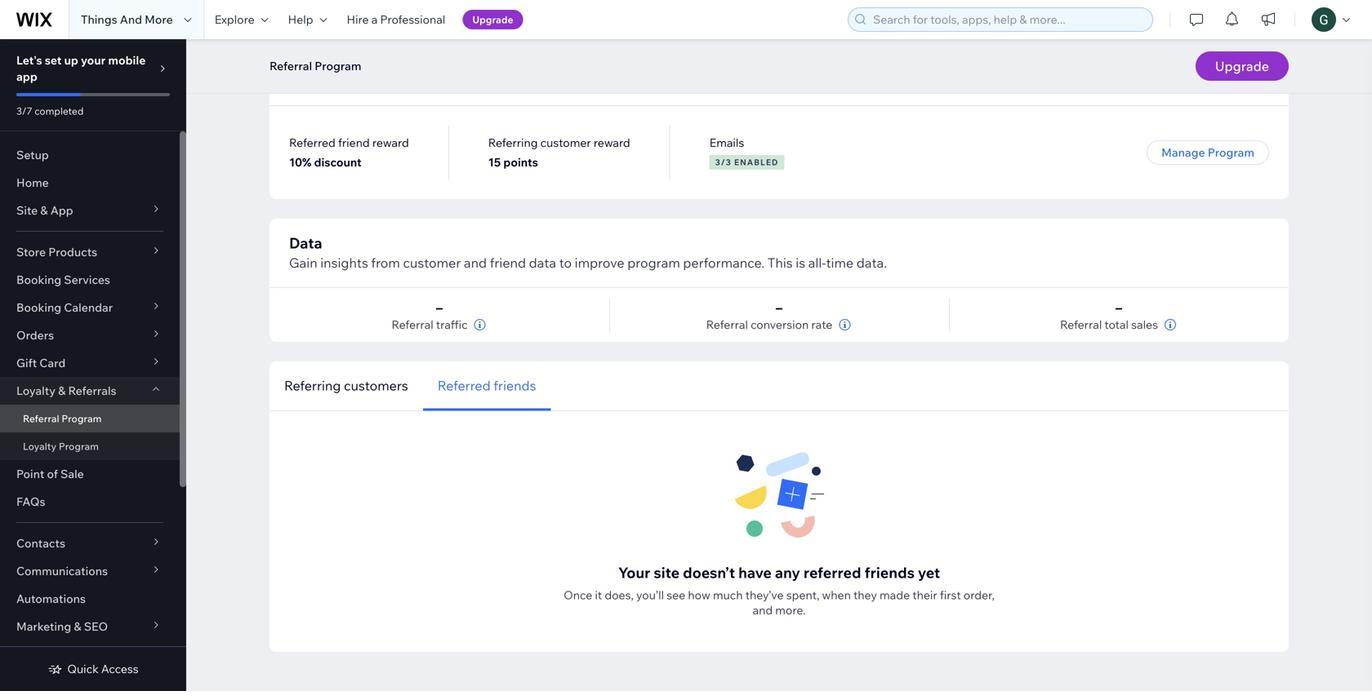 Task type: vqa. For each thing, say whether or not it's contained in the screenshot.
&
yes



Task type: locate. For each thing, give the bounding box(es) containing it.
let's
[[16, 53, 42, 67]]

2 horizontal spatial –
[[1116, 300, 1122, 316]]

1 vertical spatial customer
[[403, 255, 461, 271]]

0 horizontal spatial –
[[436, 300, 443, 316]]

&
[[40, 203, 48, 218], [58, 384, 66, 398], [74, 620, 81, 634]]

customers
[[344, 378, 408, 394]]

explore
[[215, 12, 255, 27]]

points
[[503, 155, 538, 169]]

friend inside referred friend reward 10% discount
[[338, 136, 370, 150]]

referred inside referred friend reward 10% discount
[[289, 136, 336, 150]]

first
[[940, 589, 961, 603]]

1 vertical spatial loyalty
[[23, 441, 56, 453]]

upgrade button
[[463, 10, 523, 29], [1196, 51, 1289, 81]]

0 horizontal spatial referring
[[284, 378, 341, 394]]

0 horizontal spatial reward
[[372, 136, 409, 150]]

gain
[[289, 255, 317, 271]]

gift card button
[[0, 350, 180, 377]]

0 horizontal spatial upgrade button
[[463, 10, 523, 29]]

referral
[[270, 59, 312, 73], [392, 318, 433, 332], [706, 318, 748, 332], [1060, 318, 1102, 332], [23, 413, 59, 425]]

referring customers button
[[270, 361, 423, 411]]

0 vertical spatial loyalty
[[16, 384, 56, 398]]

referring customers
[[284, 378, 408, 394]]

reward inside referred friend reward 10% discount
[[372, 136, 409, 150]]

0 vertical spatial friend
[[338, 136, 370, 150]]

store products
[[16, 245, 97, 259]]

your right refer
[[330, 71, 363, 90]]

friend left data
[[490, 255, 526, 271]]

referral left conversion
[[706, 318, 748, 332]]

referred friends button
[[423, 361, 551, 411]]

0 vertical spatial customer
[[540, 136, 591, 150]]

much
[[713, 589, 743, 603]]

and up "traffic" in the top left of the page
[[464, 255, 487, 271]]

& for marketing
[[74, 620, 81, 634]]

loyalty program
[[23, 441, 99, 453]]

manage
[[1162, 145, 1205, 160]]

0 vertical spatial your
[[330, 71, 363, 90]]

1 horizontal spatial customer
[[540, 136, 591, 150]]

1 horizontal spatial friend
[[490, 255, 526, 271]]

does,
[[605, 589, 634, 603]]

booking inside dropdown button
[[16, 301, 61, 315]]

program inside loyalty program link
[[59, 441, 99, 453]]

reward for referred friend reward
[[372, 136, 409, 150]]

referred up the 10%
[[289, 136, 336, 150]]

store products button
[[0, 239, 180, 266]]

– up referral traffic
[[436, 300, 443, 316]]

0 horizontal spatial upgrade
[[472, 13, 513, 26]]

sales
[[1131, 318, 1158, 332]]

3/7 completed
[[16, 105, 84, 117]]

0 vertical spatial friends
[[494, 378, 536, 394]]

1 vertical spatial referral program
[[23, 413, 102, 425]]

1 vertical spatial referring
[[284, 378, 341, 394]]

booking for booking calendar
[[16, 301, 61, 315]]

referring inside referring customers button
[[284, 378, 341, 394]]

3
[[715, 157, 721, 167], [726, 157, 732, 167]]

and down "they've" in the bottom right of the page
[[753, 604, 773, 618]]

referral program inside "referral program" link
[[23, 413, 102, 425]]

to
[[559, 255, 572, 271]]

1 horizontal spatial –
[[776, 300, 783, 316]]

referral inside sidebar element
[[23, 413, 59, 425]]

1 vertical spatial upgrade
[[1215, 58, 1269, 74]]

program right the "manage"
[[1208, 145, 1255, 160]]

referring inside the referring customer reward 15 points
[[488, 136, 538, 150]]

–
[[436, 300, 443, 316], [776, 300, 783, 316], [1116, 300, 1122, 316]]

1 vertical spatial &
[[58, 384, 66, 398]]

1 horizontal spatial referral program
[[270, 59, 361, 73]]

referral left total
[[1060, 318, 1102, 332]]

program inside 'manage program' button
[[1208, 145, 1255, 160]]

referral traffic
[[392, 318, 468, 332]]

referring left customers
[[284, 378, 341, 394]]

referral program inside referral program button
[[270, 59, 361, 73]]

1 horizontal spatial reward
[[594, 136, 630, 150]]

1 3 from the left
[[715, 157, 721, 167]]

program up sale
[[59, 441, 99, 453]]

– up conversion
[[776, 300, 783, 316]]

yet
[[918, 564, 940, 582]]

program for loyalty program link
[[59, 441, 99, 453]]

0 vertical spatial and
[[464, 255, 487, 271]]

loyalty & referrals button
[[0, 377, 180, 405]]

home
[[16, 176, 49, 190]]

0 horizontal spatial friends
[[494, 378, 536, 394]]

1 horizontal spatial referring
[[488, 136, 538, 150]]

friend inside data gain insights from customer and friend data to improve program performance. this is all-time data.
[[490, 255, 526, 271]]

data gain insights from customer and friend data to improve program performance. this is all-time data.
[[289, 234, 887, 271]]

friends
[[494, 378, 536, 394], [865, 564, 915, 582]]

contacts
[[16, 537, 65, 551]]

1 vertical spatial friend
[[490, 255, 526, 271]]

let's set up your mobile app
[[16, 53, 146, 84]]

0 horizontal spatial 3
[[715, 157, 721, 167]]

loyalty inside loyalty program link
[[23, 441, 56, 453]]

1 horizontal spatial upgrade
[[1215, 58, 1269, 74]]

1 horizontal spatial referred
[[438, 378, 491, 394]]

program inside referral program button
[[315, 59, 361, 73]]

referral up loyalty program
[[23, 413, 59, 425]]

15
[[488, 155, 501, 169]]

order,
[[964, 589, 995, 603]]

data.
[[857, 255, 887, 271]]

gift
[[16, 356, 37, 370]]

& inside dropdown button
[[74, 620, 81, 634]]

referring for referring customer reward 15 points
[[488, 136, 538, 150]]

– up total
[[1116, 300, 1122, 316]]

improve
[[575, 255, 625, 271]]

0 vertical spatial referring
[[488, 136, 538, 150]]

2 vertical spatial &
[[74, 620, 81, 634]]

referral total sales
[[1060, 318, 1158, 332]]

hire a professional
[[347, 12, 445, 27]]

customer inside the referring customer reward 15 points
[[540, 136, 591, 150]]

communications button
[[0, 558, 180, 586]]

referred
[[804, 564, 861, 582]]

0 horizontal spatial referral program
[[23, 413, 102, 425]]

loyalty up point
[[23, 441, 56, 453]]

insights
[[320, 255, 368, 271]]

2 horizontal spatial &
[[74, 620, 81, 634]]

& left seo
[[74, 620, 81, 634]]

reward inside the referring customer reward 15 points
[[594, 136, 630, 150]]

/
[[721, 157, 726, 167]]

1 horizontal spatial upgrade button
[[1196, 51, 1289, 81]]

& right site
[[40, 203, 48, 218]]

2 reward from the left
[[594, 136, 630, 150]]

program down hire
[[315, 59, 361, 73]]

referred friend reward 10% discount
[[289, 136, 409, 169]]

tab list
[[270, 361, 900, 411]]

and inside your site doesn't have any referred friends yet once it does, you'll see how much they've spent, when they made their first order, and more.
[[753, 604, 773, 618]]

& down card
[[58, 384, 66, 398]]

referring customer reward 15 points
[[488, 136, 630, 169]]

referral down help
[[270, 59, 312, 73]]

booking up orders
[[16, 301, 61, 315]]

reward
[[372, 136, 409, 150], [594, 136, 630, 150]]

Search for tools, apps, help & more... field
[[868, 8, 1148, 31]]

0 vertical spatial booking
[[16, 273, 61, 287]]

refer your friends
[[289, 71, 419, 90]]

0 horizontal spatial friend
[[338, 136, 370, 150]]

referral program up loyalty program
[[23, 413, 102, 425]]

site
[[654, 564, 680, 582]]

referring
[[488, 136, 538, 150], [284, 378, 341, 394]]

total
[[1105, 318, 1129, 332]]

sale
[[60, 467, 84, 482]]

any
[[775, 564, 800, 582]]

1 horizontal spatial friends
[[865, 564, 915, 582]]

0 vertical spatial &
[[40, 203, 48, 218]]

program inside "referral program" link
[[62, 413, 102, 425]]

friends
[[366, 71, 419, 90]]

& for loyalty
[[58, 384, 66, 398]]

and
[[120, 12, 142, 27]]

loyalty down gift card
[[16, 384, 56, 398]]

products
[[48, 245, 97, 259]]

booking calendar
[[16, 301, 113, 315]]

orders button
[[0, 322, 180, 350]]

automations link
[[0, 586, 180, 613]]

your
[[81, 53, 106, 67]]

1 vertical spatial upgrade button
[[1196, 51, 1289, 81]]

3 – from the left
[[1116, 300, 1122, 316]]

program up loyalty program link
[[62, 413, 102, 425]]

1 booking from the top
[[16, 273, 61, 287]]

quick
[[67, 662, 99, 677]]

manage program button
[[1147, 140, 1269, 165]]

referred
[[289, 136, 336, 150], [438, 378, 491, 394]]

setup link
[[0, 141, 180, 169]]

1 vertical spatial referred
[[438, 378, 491, 394]]

0 horizontal spatial and
[[464, 255, 487, 271]]

store
[[16, 245, 46, 259]]

1 vertical spatial booking
[[16, 301, 61, 315]]

referral program down help 'button'
[[270, 59, 361, 73]]

booking
[[16, 273, 61, 287], [16, 301, 61, 315]]

customer inside data gain insights from customer and friend data to improve program performance. this is all-time data.
[[403, 255, 461, 271]]

once
[[564, 589, 592, 603]]

conversion
[[751, 318, 809, 332]]

0 horizontal spatial customer
[[403, 255, 461, 271]]

referral conversion rate
[[706, 318, 833, 332]]

0 horizontal spatial &
[[40, 203, 48, 218]]

a
[[371, 12, 378, 27]]

1 reward from the left
[[372, 136, 409, 150]]

2 – from the left
[[776, 300, 783, 316]]

discount
[[314, 155, 362, 169]]

1 vertical spatial and
[[753, 604, 773, 618]]

referred inside button
[[438, 378, 491, 394]]

program for "referral program" link
[[62, 413, 102, 425]]

1 horizontal spatial 3
[[726, 157, 732, 167]]

referred down "traffic" in the top left of the page
[[438, 378, 491, 394]]

1 horizontal spatial your
[[618, 564, 651, 582]]

0 vertical spatial upgrade
[[472, 13, 513, 26]]

1 vertical spatial friends
[[865, 564, 915, 582]]

referring up points
[[488, 136, 538, 150]]

booking down "store"
[[16, 273, 61, 287]]

your
[[330, 71, 363, 90], [618, 564, 651, 582]]

1 vertical spatial your
[[618, 564, 651, 582]]

1 – from the left
[[436, 300, 443, 316]]

referral program for "referral program" link
[[23, 413, 102, 425]]

0 vertical spatial referral program
[[270, 59, 361, 73]]

2 booking from the top
[[16, 301, 61, 315]]

1 horizontal spatial and
[[753, 604, 773, 618]]

friend up 'discount'
[[338, 136, 370, 150]]

0 horizontal spatial referred
[[289, 136, 336, 150]]

loyalty for loyalty & referrals
[[16, 384, 56, 398]]

1 horizontal spatial &
[[58, 384, 66, 398]]

0 vertical spatial referred
[[289, 136, 336, 150]]

your up does,
[[618, 564, 651, 582]]

loyalty inside loyalty & referrals popup button
[[16, 384, 56, 398]]



Task type: describe. For each thing, give the bounding box(es) containing it.
professional
[[380, 12, 445, 27]]

app
[[16, 69, 37, 84]]

referred for referred friends
[[438, 378, 491, 394]]

is
[[796, 255, 805, 271]]

access
[[101, 662, 139, 677]]

upgrade for the bottommost 'upgrade' "button"
[[1215, 58, 1269, 74]]

tab list containing referring customers
[[270, 361, 900, 411]]

program for referral program button
[[315, 59, 361, 73]]

their
[[913, 589, 937, 603]]

hire
[[347, 12, 369, 27]]

booking calendar button
[[0, 294, 180, 322]]

your site doesn't have any referred friends yet once it does, you'll see how much they've spent, when they made their first order, and more.
[[564, 564, 995, 618]]

referral left "traffic" in the top left of the page
[[392, 318, 433, 332]]

made
[[880, 589, 910, 603]]

this
[[768, 255, 793, 271]]

– for conversion
[[776, 300, 783, 316]]

they
[[854, 589, 877, 603]]

referring for referring customers
[[284, 378, 341, 394]]

your inside your site doesn't have any referred friends yet once it does, you'll see how much they've spent, when they made their first order, and more.
[[618, 564, 651, 582]]

performance.
[[683, 255, 765, 271]]

all-
[[808, 255, 826, 271]]

10%
[[289, 155, 312, 169]]

faqs link
[[0, 488, 180, 516]]

– for traffic
[[436, 300, 443, 316]]

– for total
[[1116, 300, 1122, 316]]

gift card
[[16, 356, 66, 370]]

calendar
[[64, 301, 113, 315]]

referral program button
[[261, 54, 370, 78]]

referred for referred friend reward 10% discount
[[289, 136, 336, 150]]

faqs
[[16, 495, 45, 509]]

you'll
[[636, 589, 664, 603]]

see
[[667, 589, 686, 603]]

things and more
[[81, 12, 173, 27]]

loyalty for loyalty program
[[23, 441, 56, 453]]

it
[[595, 589, 602, 603]]

reward for referring customer reward
[[594, 136, 630, 150]]

home link
[[0, 169, 180, 197]]

time
[[826, 255, 854, 271]]

set
[[45, 53, 62, 67]]

referrals
[[68, 384, 116, 398]]

app
[[50, 203, 73, 218]]

data
[[289, 234, 322, 252]]

completed
[[34, 105, 84, 117]]

help
[[288, 12, 313, 27]]

up
[[64, 53, 78, 67]]

upgrade for 'upgrade' "button" to the top
[[472, 13, 513, 26]]

booking services link
[[0, 266, 180, 294]]

loyalty & referrals
[[16, 384, 116, 398]]

seo
[[84, 620, 108, 634]]

marketing
[[16, 620, 71, 634]]

referral program link
[[0, 405, 180, 433]]

when
[[822, 589, 851, 603]]

loyalty program link
[[0, 433, 180, 461]]

services
[[64, 273, 110, 287]]

manage program
[[1162, 145, 1255, 160]]

emails
[[710, 136, 744, 150]]

automations
[[16, 592, 86, 607]]

mobile
[[108, 53, 146, 67]]

2 3 from the left
[[726, 157, 732, 167]]

have
[[739, 564, 772, 582]]

emails 3 / 3 enabled
[[710, 136, 779, 167]]

setup
[[16, 148, 49, 162]]

referral program for referral program button
[[270, 59, 361, 73]]

orders
[[16, 328, 54, 343]]

referral inside button
[[270, 59, 312, 73]]

they've
[[746, 589, 784, 603]]

& for site
[[40, 203, 48, 218]]

program
[[628, 255, 680, 271]]

more.
[[775, 604, 806, 618]]

point of sale
[[16, 467, 84, 482]]

site & app button
[[0, 197, 180, 225]]

card
[[39, 356, 66, 370]]

things
[[81, 12, 117, 27]]

hire a professional link
[[337, 0, 455, 39]]

friends inside button
[[494, 378, 536, 394]]

program for 'manage program' button
[[1208, 145, 1255, 160]]

booking for booking services
[[16, 273, 61, 287]]

point of sale link
[[0, 461, 180, 488]]

quick access button
[[48, 662, 139, 677]]

data
[[529, 255, 556, 271]]

point
[[16, 467, 44, 482]]

3/7
[[16, 105, 32, 117]]

0 horizontal spatial your
[[330, 71, 363, 90]]

from
[[371, 255, 400, 271]]

rate
[[811, 318, 833, 332]]

of
[[47, 467, 58, 482]]

and inside data gain insights from customer and friend data to improve program performance. this is all-time data.
[[464, 255, 487, 271]]

marketing & seo button
[[0, 613, 180, 641]]

sidebar element
[[0, 39, 186, 692]]

friends inside your site doesn't have any referred friends yet once it does, you'll see how much they've spent, when they made their first order, and more.
[[865, 564, 915, 582]]

communications
[[16, 564, 108, 579]]

0 vertical spatial upgrade button
[[463, 10, 523, 29]]



